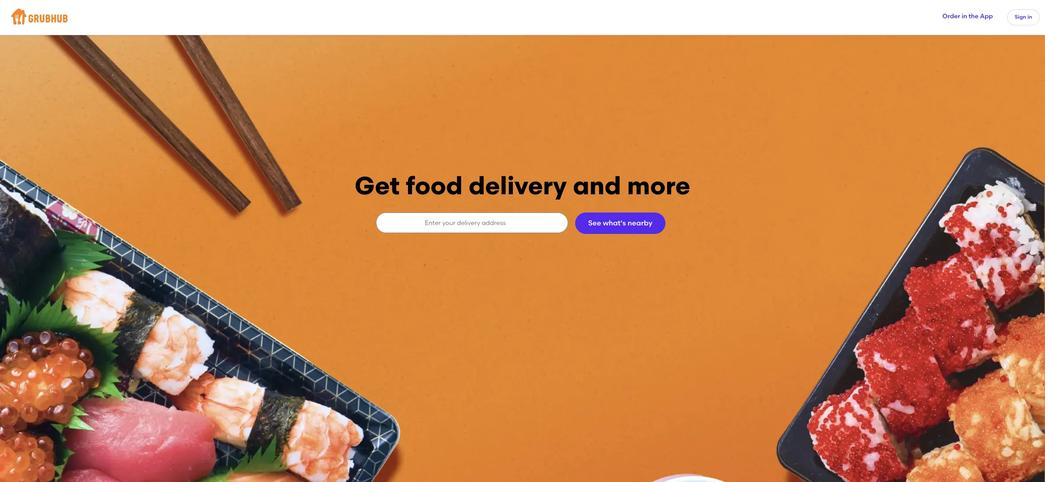 Task type: vqa. For each thing, say whether or not it's contained in the screenshot.
the right in
yes



Task type: locate. For each thing, give the bounding box(es) containing it.
see
[[589, 219, 602, 227]]

in left the the
[[962, 13, 968, 20]]

in inside button
[[1028, 14, 1033, 20]]

order in the app
[[943, 13, 994, 20]]

order
[[943, 13, 961, 20]]

sign in
[[1015, 14, 1033, 20]]

in right sign on the right top of the page
[[1028, 14, 1033, 20]]

0 horizontal spatial in
[[962, 13, 968, 20]]

burger and fries delivery image
[[0, 35, 1046, 482]]

get food delivery and more
[[355, 171, 691, 201]]

in for sign
[[1028, 14, 1033, 20]]

main navigation navigation
[[0, 0, 1046, 35]]

delivery
[[469, 171, 567, 201]]

app
[[981, 13, 994, 20]]

1 horizontal spatial in
[[1028, 14, 1033, 20]]

sign in button
[[1008, 9, 1040, 25]]

more
[[627, 171, 691, 201]]

in
[[962, 13, 968, 20], [1028, 14, 1033, 20]]

what's
[[603, 219, 626, 227]]

see what's nearby
[[589, 219, 653, 227]]



Task type: describe. For each thing, give the bounding box(es) containing it.
see what's nearby button
[[575, 213, 666, 234]]

in for order
[[962, 13, 968, 20]]

Search Address search field
[[376, 213, 567, 233]]

food
[[406, 171, 463, 201]]

sign
[[1015, 14, 1027, 20]]

nearby
[[628, 219, 653, 227]]

and
[[573, 171, 621, 201]]

order in the app link
[[943, 12, 994, 21]]

the
[[969, 13, 979, 20]]

get
[[355, 171, 400, 201]]



